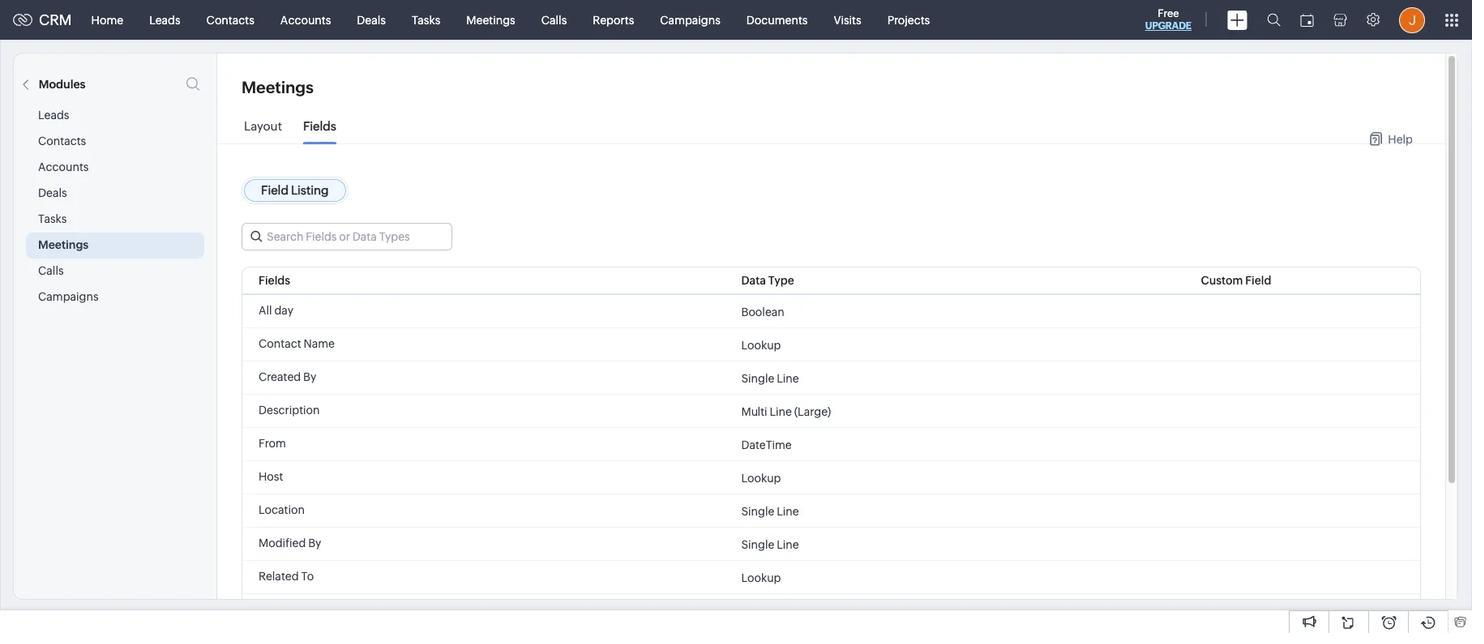 Task type: vqa. For each thing, say whether or not it's contained in the screenshot.
deals link
yes



Task type: locate. For each thing, give the bounding box(es) containing it.
line for created by
[[777, 372, 799, 385]]

accounts
[[280, 13, 331, 26], [38, 161, 89, 174]]

1 horizontal spatial tasks
[[412, 13, 441, 26]]

0 horizontal spatial campaigns
[[38, 290, 99, 303]]

1 vertical spatial accounts
[[38, 161, 89, 174]]

leads right home
[[149, 13, 180, 26]]

1 vertical spatial tasks
[[38, 212, 67, 225]]

2 lookup from the top
[[741, 471, 781, 484]]

accounts inside "link"
[[280, 13, 331, 26]]

1 lookup from the top
[[741, 339, 781, 351]]

custom
[[1201, 274, 1243, 287]]

0 vertical spatial fields
[[303, 119, 336, 133]]

home
[[91, 13, 123, 26]]

meetings link
[[453, 0, 528, 39]]

multi
[[741, 405, 767, 418]]

meetings
[[466, 13, 515, 26], [242, 78, 314, 96], [38, 238, 89, 251]]

multi line (large)
[[741, 405, 831, 418]]

by right modified
[[308, 537, 321, 550]]

0 vertical spatial calls
[[541, 13, 567, 26]]

line for location
[[777, 505, 799, 518]]

reports
[[593, 13, 634, 26]]

0 vertical spatial tasks
[[412, 13, 441, 26]]

single line for created by
[[741, 372, 799, 385]]

0 horizontal spatial contacts
[[38, 135, 86, 148]]

0 vertical spatial contacts
[[206, 13, 254, 26]]

lookup
[[741, 339, 781, 351], [741, 471, 781, 484], [741, 571, 781, 584]]

related to
[[259, 570, 314, 583]]

by
[[303, 371, 316, 384], [308, 537, 321, 550]]

profile element
[[1390, 0, 1435, 39]]

3 lookup from the top
[[741, 571, 781, 584]]

1 vertical spatial lookup
[[741, 471, 781, 484]]

0 vertical spatial campaigns
[[660, 13, 721, 26]]

1 horizontal spatial calls
[[541, 13, 567, 26]]

0 horizontal spatial calls
[[38, 264, 64, 277]]

1 single line from the top
[[741, 372, 799, 385]]

calls link
[[528, 0, 580, 39]]

2 single from the top
[[741, 505, 775, 518]]

tasks
[[412, 13, 441, 26], [38, 212, 67, 225]]

0 vertical spatial by
[[303, 371, 316, 384]]

line
[[777, 372, 799, 385], [770, 405, 792, 418], [777, 505, 799, 518], [777, 538, 799, 551], [777, 604, 799, 617]]

create menu image
[[1228, 10, 1248, 30]]

1 vertical spatial leads
[[38, 109, 69, 122]]

tasks link
[[399, 0, 453, 39]]

lookup for to
[[741, 571, 781, 584]]

fields up all day
[[259, 274, 290, 287]]

0 vertical spatial leads
[[149, 13, 180, 26]]

by right created
[[303, 371, 316, 384]]

modules
[[39, 78, 86, 91]]

created
[[259, 371, 301, 384]]

created by
[[259, 371, 316, 384]]

0 vertical spatial lookup
[[741, 339, 781, 351]]

host
[[259, 470, 283, 483]]

3 single from the top
[[741, 538, 775, 551]]

1 horizontal spatial contacts
[[206, 13, 254, 26]]

fields right the layout
[[303, 119, 336, 133]]

help
[[1388, 133, 1413, 146]]

2 horizontal spatial meetings
[[466, 13, 515, 26]]

meetings inside meetings link
[[466, 13, 515, 26]]

datetime
[[741, 438, 792, 451]]

1 horizontal spatial accounts
[[280, 13, 331, 26]]

4 single line from the top
[[741, 604, 799, 617]]

fields
[[303, 119, 336, 133], [259, 274, 290, 287]]

related
[[259, 570, 299, 583]]

single line
[[741, 372, 799, 385], [741, 505, 799, 518], [741, 538, 799, 551], [741, 604, 799, 617]]

line for description
[[770, 405, 792, 418]]

custom field
[[1201, 274, 1272, 287]]

modified by
[[259, 537, 321, 550]]

visits link
[[821, 0, 875, 39]]

modified
[[259, 537, 306, 550]]

1 vertical spatial deals
[[38, 186, 67, 199]]

0 horizontal spatial fields
[[259, 274, 290, 287]]

search element
[[1258, 0, 1291, 40]]

deals
[[357, 13, 386, 26], [38, 186, 67, 199]]

campaigns
[[660, 13, 721, 26], [38, 290, 99, 303]]

campaigns link
[[647, 0, 734, 39]]

1 horizontal spatial campaigns
[[660, 13, 721, 26]]

2 vertical spatial lookup
[[741, 571, 781, 584]]

1 vertical spatial meetings
[[242, 78, 314, 96]]

contacts right the leads link
[[206, 13, 254, 26]]

1 horizontal spatial leads
[[149, 13, 180, 26]]

single for modified by
[[741, 538, 775, 551]]

leads
[[149, 13, 180, 26], [38, 109, 69, 122]]

0 horizontal spatial accounts
[[38, 161, 89, 174]]

fields link
[[303, 119, 336, 145]]

leads down modules
[[38, 109, 69, 122]]

contact
[[259, 337, 301, 350]]

single
[[741, 372, 775, 385], [741, 505, 775, 518], [741, 538, 775, 551], [741, 604, 775, 617]]

crm link
[[13, 11, 72, 28]]

1 vertical spatial contacts
[[38, 135, 86, 148]]

2 single line from the top
[[741, 505, 799, 518]]

calls
[[541, 13, 567, 26], [38, 264, 64, 277]]

1 vertical spatial campaigns
[[38, 290, 99, 303]]

0 vertical spatial meetings
[[466, 13, 515, 26]]

1 vertical spatial by
[[308, 537, 321, 550]]

contacts down modules
[[38, 135, 86, 148]]

3 single line from the top
[[741, 538, 799, 551]]

0 horizontal spatial deals
[[38, 186, 67, 199]]

2 vertical spatial meetings
[[38, 238, 89, 251]]

all day
[[259, 304, 294, 317]]

0 vertical spatial accounts
[[280, 13, 331, 26]]

contacts
[[206, 13, 254, 26], [38, 135, 86, 148]]

crm
[[39, 11, 72, 28]]

1 horizontal spatial deals
[[357, 13, 386, 26]]

home link
[[78, 0, 136, 39]]

1 single from the top
[[741, 372, 775, 385]]

1 vertical spatial calls
[[38, 264, 64, 277]]

single line for location
[[741, 505, 799, 518]]

free upgrade
[[1146, 7, 1192, 32]]



Task type: describe. For each thing, give the bounding box(es) containing it.
layout
[[244, 119, 282, 133]]

type
[[768, 274, 794, 287]]

(large)
[[794, 405, 831, 418]]

visits
[[834, 13, 862, 26]]

4 single from the top
[[741, 604, 775, 617]]

0 horizontal spatial meetings
[[38, 238, 89, 251]]

all
[[259, 304, 272, 317]]

single line for modified by
[[741, 538, 799, 551]]

contacts link
[[193, 0, 267, 39]]

0 vertical spatial deals
[[357, 13, 386, 26]]

leads link
[[136, 0, 193, 39]]

calendar image
[[1301, 13, 1314, 26]]

upgrade
[[1146, 20, 1192, 32]]

field
[[1246, 274, 1272, 287]]

by for modified by
[[308, 537, 321, 550]]

location
[[259, 504, 305, 516]]

deals link
[[344, 0, 399, 39]]

to
[[301, 570, 314, 583]]

projects
[[888, 13, 930, 26]]

by for created by
[[303, 371, 316, 384]]

0 horizontal spatial leads
[[38, 109, 69, 122]]

free
[[1158, 7, 1179, 19]]

1 vertical spatial fields
[[259, 274, 290, 287]]

1 horizontal spatial fields
[[303, 119, 336, 133]]

projects link
[[875, 0, 943, 39]]

layout link
[[244, 119, 282, 145]]

create menu element
[[1218, 0, 1258, 39]]

data type
[[741, 274, 794, 287]]

1 horizontal spatial meetings
[[242, 78, 314, 96]]

data
[[741, 274, 766, 287]]

lookup for name
[[741, 339, 781, 351]]

single for location
[[741, 505, 775, 518]]

reports link
[[580, 0, 647, 39]]

line for modified by
[[777, 538, 799, 551]]

accounts link
[[267, 0, 344, 39]]

documents
[[747, 13, 808, 26]]

search image
[[1267, 13, 1281, 27]]

from
[[259, 437, 286, 450]]

single for created by
[[741, 372, 775, 385]]

Search Fields or Data Types text field
[[242, 224, 452, 250]]

boolean
[[741, 305, 785, 318]]

0 horizontal spatial tasks
[[38, 212, 67, 225]]

name
[[304, 337, 335, 350]]

description
[[259, 404, 320, 417]]

profile image
[[1399, 7, 1425, 33]]

day
[[274, 304, 294, 317]]

contact name
[[259, 337, 335, 350]]

documents link
[[734, 0, 821, 39]]



